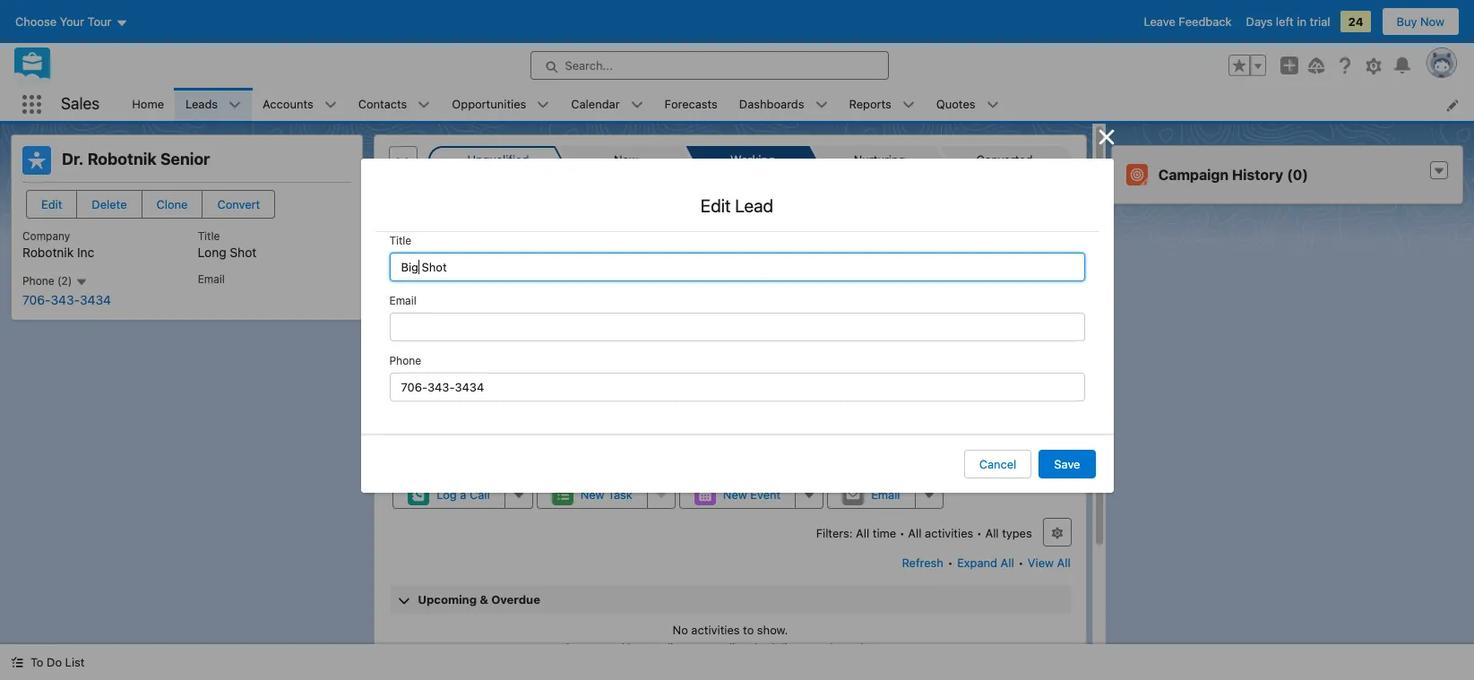 Task type: locate. For each thing, give the bounding box(es) containing it.
robotnik
[[87, 150, 157, 168], [22, 245, 74, 260]]

reports link
[[838, 88, 902, 121]]

0 vertical spatial long
[[198, 245, 226, 260]]

shot inside the title long shot
[[230, 245, 257, 260]]

save right cancel "button"
[[1054, 457, 1080, 471]]

dashboards
[[739, 97, 804, 111]]

0 horizontal spatial text default image
[[11, 656, 23, 669]]

0 horizontal spatial shot
[[230, 245, 257, 260]]

event
[[750, 488, 781, 502]]

your down (for
[[930, 337, 955, 351]]

make
[[748, 319, 778, 333]]

long shot
[[393, 284, 452, 300]]

a left plan
[[781, 319, 788, 333]]

filters:
[[816, 526, 853, 541]]

2 horizontal spatial for
[[849, 283, 864, 297]]

save inside "qualify promising leads. identify a contact for the lead save their contact information to the lead record make a plan for your outreach (for example, how many times will you reach out? what's your pitch?)"
[[748, 301, 775, 315]]

0 vertical spatial the
[[867, 283, 885, 297]]

title for key fields
[[393, 265, 415, 278]]

1 horizontal spatial robotnik
[[87, 150, 157, 168]]

0 horizontal spatial robotnik
[[22, 245, 74, 260]]

1 vertical spatial save
[[1054, 457, 1080, 471]]

0 horizontal spatial edit
[[41, 197, 62, 211]]

contact down leads.
[[803, 283, 845, 297]]

a
[[793, 283, 800, 297], [781, 319, 788, 333], [460, 488, 466, 502]]

calendar list item
[[560, 88, 654, 121]]

time
[[873, 526, 896, 541]]

for up you
[[818, 319, 833, 333]]

1 horizontal spatial save
[[1054, 457, 1080, 471]]

all
[[856, 526, 869, 541], [908, 526, 922, 541], [985, 526, 999, 541], [1001, 556, 1014, 570], [1057, 556, 1071, 570]]

0 vertical spatial robotnik
[[87, 150, 157, 168]]

1 vertical spatial for
[[849, 283, 864, 297]]

email
[[198, 273, 225, 286], [389, 294, 416, 307], [393, 309, 420, 322], [871, 488, 900, 502]]

title long shot
[[198, 229, 257, 260]]

new left event
[[723, 488, 747, 502]]

1 horizontal spatial a
[[781, 319, 788, 333]]

•
[[900, 526, 905, 541], [977, 526, 982, 541], [948, 556, 953, 570], [1018, 556, 1024, 570]]

you
[[803, 337, 823, 351]]

• up expand
[[977, 526, 982, 541]]

for
[[788, 231, 806, 246], [849, 283, 864, 297], [818, 319, 833, 333]]

text default image
[[1433, 165, 1446, 177], [11, 656, 23, 669]]

Phone telephone field
[[389, 373, 1085, 401]]

reach
[[826, 337, 857, 351]]

title
[[198, 229, 220, 243], [389, 234, 412, 247], [393, 265, 415, 278]]

save
[[748, 301, 775, 315], [1054, 457, 1080, 471]]

1 vertical spatial your
[[930, 337, 955, 351]]

to do list button
[[0, 644, 95, 680]]

1 vertical spatial robotnik
[[22, 245, 74, 260]]

reports list item
[[838, 88, 926, 121]]

qualify
[[727, 266, 767, 279]]

0 horizontal spatial new
[[580, 488, 605, 502]]

3434
[[80, 292, 111, 307]]

1 vertical spatial lead
[[954, 301, 978, 315]]

refresh • expand all • view all
[[902, 556, 1071, 570]]

new task button
[[537, 481, 648, 509]]

edit up company
[[41, 197, 62, 211]]

edit left "lead"
[[701, 195, 731, 216]]

Email text field
[[389, 313, 1085, 341]]

for up the promising
[[788, 231, 806, 246]]

title down convert button
[[198, 229, 220, 243]]

email inside email button
[[871, 488, 900, 502]]

refresh button
[[901, 549, 945, 577]]

view
[[1028, 556, 1054, 570]]

activities
[[925, 526, 973, 541]]

contacts link
[[347, 88, 418, 121]]

opportunities link
[[441, 88, 537, 121]]

the up information
[[867, 283, 885, 297]]

edit inside edit button
[[41, 197, 62, 211]]

robotnik for dr.
[[87, 150, 157, 168]]

quotes
[[936, 97, 975, 111]]

identify
[[748, 283, 790, 297]]

1 horizontal spatial the
[[933, 301, 951, 315]]

email down the title long shot
[[198, 273, 225, 286]]

new for new event
[[723, 488, 747, 502]]

&
[[480, 593, 488, 607]]

email down key
[[389, 294, 416, 307]]

upcoming
[[418, 593, 477, 607]]

0 horizontal spatial long
[[198, 245, 226, 260]]

1 vertical spatial a
[[781, 319, 788, 333]]

key
[[389, 231, 412, 246]]

shot down fields
[[425, 284, 452, 300]]

lead image
[[22, 146, 51, 175]]

1 horizontal spatial your
[[930, 337, 955, 351]]

1 horizontal spatial new
[[723, 488, 747, 502]]

robotnik down company
[[22, 245, 74, 260]]

lead up example, at the top of the page
[[954, 301, 978, 315]]

long inside the title long shot
[[198, 245, 226, 260]]

lead up information
[[888, 283, 912, 297]]

now
[[1420, 14, 1445, 29]]

trial
[[1310, 14, 1330, 29]]

a down the promising
[[793, 283, 800, 297]]

your up the reach
[[837, 319, 861, 333]]

1 horizontal spatial edit
[[701, 195, 731, 216]]

overdue
[[491, 593, 540, 607]]

all right the view
[[1057, 556, 1071, 570]]

shot down convert button
[[230, 245, 257, 260]]

buy
[[1397, 14, 1417, 29]]

calendar
[[571, 97, 620, 111]]

calendar link
[[560, 88, 631, 121]]

0 horizontal spatial save
[[748, 301, 775, 315]]

filters: all time • all activities • all types
[[816, 526, 1032, 541]]

long down convert button
[[198, 245, 226, 260]]

save up make
[[748, 301, 775, 315]]

shot
[[230, 245, 257, 260], [425, 284, 452, 300]]

leads list item
[[175, 88, 252, 121]]

0 vertical spatial a
[[793, 283, 800, 297]]

• right the time in the right bottom of the page
[[900, 526, 905, 541]]

save inside button
[[1054, 457, 1080, 471]]

delete
[[92, 197, 127, 211]]

title up long shot
[[393, 265, 415, 278]]

tab list
[[389, 432, 1072, 468]]

list
[[121, 88, 1474, 121]]

new inside button
[[723, 488, 747, 502]]

your
[[837, 319, 861, 333], [930, 337, 955, 351]]

dashboards link
[[728, 88, 815, 121]]

0 vertical spatial save
[[748, 301, 775, 315]]

out?
[[861, 337, 885, 351]]

0 vertical spatial for
[[788, 231, 806, 246]]

email up the time in the right bottom of the page
[[871, 488, 900, 502]]

long
[[198, 245, 226, 260], [393, 284, 421, 300]]

0 horizontal spatial the
[[867, 283, 885, 297]]

do
[[47, 655, 62, 669]]

0 horizontal spatial a
[[460, 488, 466, 502]]

new left task at the bottom left
[[580, 488, 605, 502]]

dashboards list item
[[728, 88, 838, 121]]

robotnik up "delete"
[[87, 150, 157, 168]]

reports
[[849, 97, 892, 111]]

days
[[1246, 14, 1273, 29]]

for down leads.
[[849, 283, 864, 297]]

a right log
[[460, 488, 466, 502]]

0 horizontal spatial lead
[[888, 283, 912, 297]]

inverse image
[[1096, 126, 1117, 148]]

title left fields
[[389, 234, 412, 247]]

1 horizontal spatial shot
[[425, 284, 452, 300]]

1 vertical spatial text default image
[[11, 656, 23, 669]]

text default image inside to do list button
[[11, 656, 23, 669]]

edit
[[701, 195, 731, 216], [41, 197, 62, 211]]

opportunities list item
[[441, 88, 560, 121]]

group
[[1229, 55, 1266, 76]]

(0)
[[1287, 167, 1308, 183]]

contact up plan
[[807, 301, 849, 315]]

forecasts link
[[654, 88, 728, 121]]

1 horizontal spatial text default image
[[1433, 165, 1446, 177]]

long down key
[[393, 284, 421, 300]]

0 vertical spatial shot
[[230, 245, 257, 260]]

company robotnik inc
[[22, 229, 94, 260]]

campaign
[[1159, 167, 1229, 183]]

example,
[[943, 319, 993, 333]]

the right to
[[933, 301, 951, 315]]

all right expand
[[1001, 556, 1014, 570]]

opportunities
[[452, 97, 526, 111]]

will
[[782, 337, 800, 351]]

robotnik inside company robotnik inc
[[22, 245, 74, 260]]

expand
[[957, 556, 997, 570]]

many
[[1024, 319, 1054, 333]]

24
[[1348, 14, 1364, 29]]

search...
[[565, 58, 613, 73]]

2 vertical spatial for
[[818, 319, 833, 333]]

to
[[919, 301, 930, 315]]

dr. robotnik senior
[[62, 150, 210, 168]]

expand all button
[[956, 549, 1015, 577]]

1 vertical spatial the
[[933, 301, 951, 315]]

706-
[[22, 292, 51, 307]]

2 vertical spatial a
[[460, 488, 466, 502]]

0 vertical spatial your
[[837, 319, 861, 333]]

2 new from the left
[[723, 488, 747, 502]]

new inside 'button'
[[580, 488, 605, 502]]

log
[[437, 488, 457, 502]]

contact
[[803, 283, 845, 297], [807, 301, 849, 315]]

1 vertical spatial long
[[393, 284, 421, 300]]

1 new from the left
[[580, 488, 605, 502]]

new for new task
[[580, 488, 605, 502]]



Task type: vqa. For each thing, say whether or not it's contained in the screenshot.
Email Button on the right of page
yes



Task type: describe. For each thing, give the bounding box(es) containing it.
delete button
[[76, 190, 142, 219]]

path options list box
[[429, 146, 1072, 175]]

a inside button
[[460, 488, 466, 502]]

0 vertical spatial contact
[[803, 283, 845, 297]]

0 vertical spatial lead
[[888, 283, 912, 297]]

1 horizontal spatial lead
[[954, 301, 978, 315]]

edit button
[[26, 190, 77, 219]]

0 horizontal spatial your
[[837, 319, 861, 333]]

upcoming & overdue button
[[390, 585, 1071, 614]]

qualify promising leads. identify a contact for the lead save their contact information to the lead record make a plan for your outreach (for example, how many times will you reach out? what's your pitch?)
[[727, 266, 1054, 351]]

history
[[1232, 167, 1283, 183]]

quotes link
[[926, 88, 986, 121]]

1 vertical spatial contact
[[807, 301, 849, 315]]

contacts list item
[[347, 88, 441, 121]]

key fields
[[389, 231, 452, 246]]

fields
[[415, 231, 452, 246]]

outreach
[[864, 319, 914, 333]]

email button
[[827, 481, 916, 509]]

information
[[852, 301, 915, 315]]

edit lead
[[701, 195, 774, 216]]

to do list
[[30, 655, 85, 669]]

all right the time in the right bottom of the page
[[908, 526, 922, 541]]

their
[[778, 301, 804, 315]]

in
[[1297, 14, 1307, 29]]

new event button
[[679, 481, 796, 509]]

edit for edit lead
[[701, 195, 731, 216]]

343-
[[51, 292, 80, 307]]

leads
[[186, 97, 218, 111]]

how
[[996, 319, 1020, 333]]

Title text field
[[389, 253, 1085, 281]]

list
[[65, 655, 85, 669]]

title for edit lead
[[389, 234, 412, 247]]

1 vertical spatial shot
[[425, 284, 452, 300]]

cancel button
[[964, 450, 1032, 479]]

campaign history (0)
[[1159, 167, 1308, 183]]

record
[[981, 301, 1017, 315]]

to
[[30, 655, 43, 669]]

convert
[[217, 197, 260, 211]]

forecasts
[[665, 97, 718, 111]]

search... button
[[530, 51, 889, 80]]

leave feedback link
[[1144, 14, 1232, 29]]

• left the view
[[1018, 556, 1024, 570]]

leave
[[1144, 14, 1176, 29]]

save button
[[1039, 450, 1096, 479]]

buy now
[[1397, 14, 1445, 29]]

title inside the title long shot
[[198, 229, 220, 243]]

accounts link
[[252, 88, 324, 121]]

lead
[[735, 195, 774, 216]]

leave feedback
[[1144, 14, 1232, 29]]

promising
[[771, 266, 828, 279]]

refresh
[[902, 556, 944, 570]]

accounts list item
[[252, 88, 347, 121]]

accounts
[[263, 97, 313, 111]]

0 horizontal spatial for
[[788, 231, 806, 246]]

what's
[[888, 337, 927, 351]]

leads.
[[832, 266, 866, 279]]

all left the time in the right bottom of the page
[[856, 526, 869, 541]]

days left in trial
[[1246, 14, 1330, 29]]

clone button
[[141, 190, 203, 219]]

guidance
[[727, 231, 785, 246]]

inc
[[77, 245, 94, 260]]

0 vertical spatial text default image
[[1433, 165, 1446, 177]]

email down long shot
[[393, 309, 420, 322]]

(for
[[917, 319, 939, 333]]

task
[[608, 488, 633, 502]]

pitch?)
[[958, 337, 996, 351]]

home
[[132, 97, 164, 111]]

706-343-3434 link
[[22, 292, 111, 307]]

new event
[[723, 488, 781, 502]]

quotes list item
[[926, 88, 1010, 121]]

types
[[1002, 526, 1032, 541]]

view all link
[[1027, 549, 1072, 577]]

senior
[[160, 150, 210, 168]]

phone for edit
[[389, 354, 421, 367]]

new task
[[580, 488, 633, 502]]

• left expand
[[948, 556, 953, 570]]

log a call
[[437, 488, 490, 502]]

edit for edit
[[41, 197, 62, 211]]

contacts
[[358, 97, 407, 111]]

1 horizontal spatial for
[[818, 319, 833, 333]]

list containing home
[[121, 88, 1474, 121]]

clone
[[156, 197, 188, 211]]

phone for key
[[393, 352, 425, 365]]

times
[[748, 337, 779, 351]]

buy now button
[[1381, 7, 1460, 36]]

guidance for success
[[727, 231, 861, 246]]

2 horizontal spatial a
[[793, 283, 800, 297]]

success
[[809, 231, 861, 246]]

company
[[22, 229, 70, 243]]

robotnik for company
[[22, 245, 74, 260]]

sales
[[61, 94, 100, 113]]

upcoming & overdue
[[418, 593, 540, 607]]

all left types on the right bottom
[[985, 526, 999, 541]]

1 horizontal spatial long
[[393, 284, 421, 300]]

dr.
[[62, 150, 84, 168]]

left
[[1276, 14, 1294, 29]]

feedback
[[1179, 14, 1232, 29]]

call
[[470, 488, 490, 502]]



